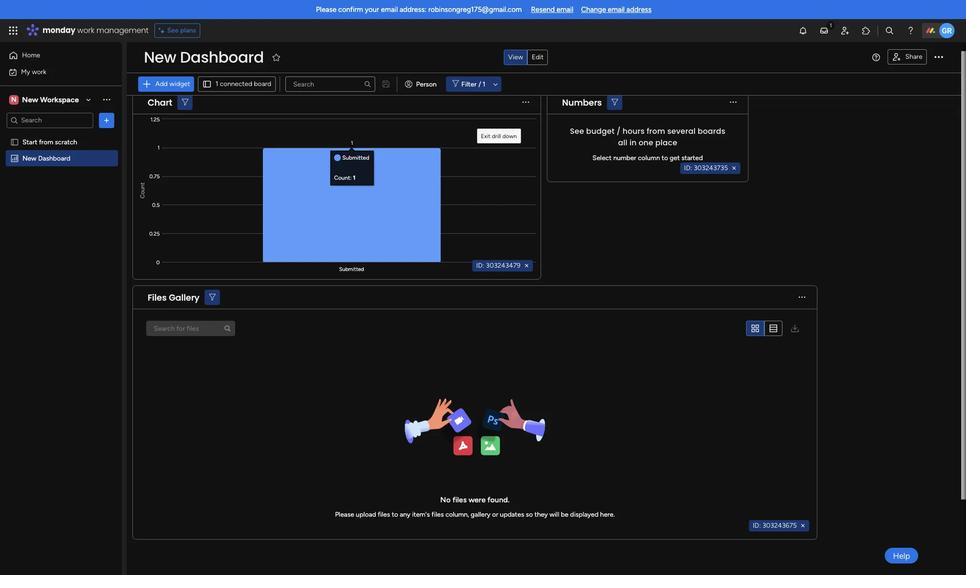 Task type: describe. For each thing, give the bounding box(es) containing it.
filter
[[462, 80, 477, 88]]

new for workspace image
[[22, 95, 38, 104]]

add
[[155, 80, 168, 88]]

see budget / hours from several boards all in one place
[[570, 126, 726, 148]]

no
[[441, 495, 451, 504]]

scratch
[[55, 138, 77, 146]]

get
[[670, 154, 680, 162]]

invite members image
[[841, 26, 851, 35]]

found.
[[488, 495, 510, 504]]

remove image for numbers
[[731, 165, 739, 172]]

public board image
[[10, 138, 19, 147]]

one
[[639, 137, 654, 148]]

select
[[593, 154, 612, 162]]

n
[[11, 95, 16, 104]]

filter / 1
[[462, 80, 486, 88]]

see plans button
[[154, 23, 201, 38]]

search everything image
[[885, 26, 895, 35]]

widget
[[169, 80, 190, 88]]

started
[[682, 154, 703, 162]]

start from scratch
[[22, 138, 77, 146]]

0 horizontal spatial files
[[378, 511, 390, 519]]

menu image
[[873, 54, 881, 61]]

resend email link
[[531, 5, 574, 14]]

home button
[[6, 48, 103, 63]]

new workspace
[[22, 95, 79, 104]]

my work button
[[6, 64, 103, 80]]

please upload files to any item's files column, gallery or updates so they will be displayed here.
[[335, 511, 615, 519]]

change
[[582, 5, 607, 14]]

upload
[[356, 511, 376, 519]]

will
[[550, 511, 560, 519]]

person
[[416, 80, 437, 88]]

column
[[638, 154, 661, 162]]

see plans
[[167, 26, 196, 34]]

1 horizontal spatial files
[[432, 511, 444, 519]]

Filter dashboard by text search field
[[285, 77, 375, 92]]

new inside banner
[[144, 46, 176, 68]]

place
[[656, 137, 678, 148]]

options image
[[102, 116, 111, 125]]

all
[[619, 137, 628, 148]]

id: 303243675
[[753, 522, 797, 530]]

please for please upload files to any item's files column, gallery or updates so they will be displayed here.
[[335, 511, 354, 519]]

view
[[509, 53, 524, 61]]

New Dashboard field
[[142, 46, 266, 68]]

updates
[[500, 511, 525, 519]]

help image
[[907, 26, 916, 35]]

id: inside "element"
[[753, 522, 761, 530]]

monday
[[43, 25, 75, 36]]

edit
[[532, 53, 544, 61]]

2 horizontal spatial more dots image
[[799, 294, 806, 301]]

from inside see budget / hours from several boards all in one place
[[647, 126, 666, 137]]

numbers
[[563, 96, 602, 108]]

1 email from the left
[[381, 5, 398, 14]]

2 1 from the left
[[483, 80, 486, 88]]

public dashboard image
[[10, 154, 19, 163]]

add widget
[[155, 80, 190, 88]]

management
[[96, 25, 149, 36]]

0 horizontal spatial new dashboard
[[22, 154, 70, 162]]

be
[[561, 511, 569, 519]]

new dashboard banner
[[127, 42, 962, 96]]

so
[[526, 511, 533, 519]]

plans
[[180, 26, 196, 34]]

my
[[21, 68, 30, 76]]

more options image
[[935, 53, 944, 62]]

v2 funnel image for chart
[[182, 99, 189, 106]]

v2 funnel image for numbers
[[612, 99, 619, 106]]

display modes group
[[504, 50, 548, 65]]

please confirm your email address: robinsongreg175@gmail.com
[[316, 5, 522, 14]]

dashboard inside new dashboard banner
[[180, 46, 264, 68]]

were
[[469, 495, 486, 504]]

resend
[[531, 5, 555, 14]]

share button
[[888, 49, 928, 65]]

monday work management
[[43, 25, 149, 36]]

to for no files were found.
[[392, 511, 398, 519]]

1 inside popup button
[[216, 80, 218, 88]]

number
[[614, 154, 637, 162]]

person button
[[401, 77, 443, 92]]

list box containing start from scratch
[[0, 132, 122, 296]]



Task type: locate. For each thing, give the bounding box(es) containing it.
1 horizontal spatial dashboard
[[180, 46, 264, 68]]

workspace
[[40, 95, 79, 104]]

1 1 from the left
[[216, 80, 218, 88]]

id: down started
[[685, 164, 693, 172]]

id: for chart
[[477, 262, 485, 270]]

confirm
[[339, 5, 363, 14]]

0 vertical spatial from
[[647, 126, 666, 137]]

0 horizontal spatial dashboard
[[38, 154, 70, 162]]

work for monday
[[77, 25, 95, 36]]

remove image right 303243735
[[731, 165, 739, 172]]

from right start
[[39, 138, 53, 146]]

files right item's
[[432, 511, 444, 519]]

workspace selection element
[[9, 94, 80, 105]]

gallery
[[471, 511, 491, 519]]

email for resend email
[[557, 5, 574, 14]]

dashboard up connected
[[180, 46, 264, 68]]

change email address link
[[582, 5, 652, 14]]

board
[[254, 80, 271, 88]]

select number column to get started
[[593, 154, 703, 162]]

0 vertical spatial to
[[662, 154, 669, 162]]

id: 303243735
[[685, 164, 729, 172]]

view button
[[504, 50, 528, 65]]

help
[[894, 551, 911, 561]]

new for public dashboard icon on the top left of page
[[22, 154, 36, 162]]

remove image for chart
[[523, 262, 531, 270]]

please for please confirm your email address: robinsongreg175@gmail.com
[[316, 5, 337, 14]]

files
[[148, 292, 167, 304]]

any
[[400, 511, 411, 519]]

see left budget
[[570, 126, 585, 137]]

1 vertical spatial to
[[392, 511, 398, 519]]

files right no
[[453, 495, 467, 504]]

1 vertical spatial remove image
[[523, 262, 531, 270]]

1 horizontal spatial from
[[647, 126, 666, 137]]

1 horizontal spatial email
[[557, 5, 574, 14]]

1 vertical spatial see
[[570, 126, 585, 137]]

gallery layout group
[[747, 321, 783, 337]]

more dots image for chart
[[523, 99, 530, 106]]

from
[[647, 126, 666, 137], [39, 138, 53, 146]]

to left any
[[392, 511, 398, 519]]

0 vertical spatial new dashboard
[[144, 46, 264, 68]]

see left plans
[[167, 26, 179, 34]]

303243735
[[694, 164, 729, 172]]

0 horizontal spatial v2 funnel image
[[182, 99, 189, 106]]

see inside see budget / hours from several boards all in one place
[[570, 126, 585, 137]]

1 vertical spatial please
[[335, 511, 354, 519]]

item's
[[412, 511, 430, 519]]

more dots image
[[523, 99, 530, 106], [731, 99, 737, 106], [799, 294, 806, 301]]

change email address
[[582, 5, 652, 14]]

0 vertical spatial /
[[479, 80, 481, 88]]

or
[[492, 511, 499, 519]]

1 horizontal spatial see
[[570, 126, 585, 137]]

Search in workspace field
[[20, 115, 80, 126]]

0 vertical spatial please
[[316, 5, 337, 14]]

dashboard
[[180, 46, 264, 68], [38, 154, 70, 162]]

help button
[[886, 548, 919, 564]]

2 horizontal spatial id:
[[753, 522, 761, 530]]

0 vertical spatial dashboard
[[180, 46, 264, 68]]

my work
[[21, 68, 46, 76]]

new dashboard down start from scratch
[[22, 154, 70, 162]]

1 horizontal spatial remove image
[[731, 165, 739, 172]]

/ right filter
[[479, 80, 481, 88]]

gallery
[[169, 292, 200, 304]]

0 horizontal spatial work
[[32, 68, 46, 76]]

new up add
[[144, 46, 176, 68]]

2 horizontal spatial files
[[453, 495, 467, 504]]

budget
[[587, 126, 615, 137]]

0 horizontal spatial see
[[167, 26, 179, 34]]

1 left arrow down icon
[[483, 80, 486, 88]]

work
[[77, 25, 95, 36], [32, 68, 46, 76]]

apps image
[[862, 26, 872, 35]]

0 vertical spatial see
[[167, 26, 179, 34]]

to
[[662, 154, 669, 162], [392, 511, 398, 519]]

303243675
[[763, 522, 797, 530]]

see for see budget / hours from several boards all in one place
[[570, 126, 585, 137]]

id: 303243675 element
[[750, 520, 810, 532]]

notifications image
[[799, 26, 808, 35]]

please left the 'confirm'
[[316, 5, 337, 14]]

in
[[630, 137, 637, 148]]

inbox image
[[820, 26, 830, 35]]

id: for numbers
[[685, 164, 693, 172]]

1 horizontal spatial to
[[662, 154, 669, 162]]

/ inside new dashboard banner
[[479, 80, 481, 88]]

remove image
[[800, 522, 808, 530]]

start
[[22, 138, 37, 146]]

from inside 'list box'
[[39, 138, 53, 146]]

more dots image for numbers
[[731, 99, 737, 106]]

0 horizontal spatial more dots image
[[523, 99, 530, 106]]

several
[[668, 126, 696, 137]]

add to favorites image
[[272, 52, 281, 62]]

1 left connected
[[216, 80, 218, 88]]

work inside button
[[32, 68, 46, 76]]

email right your
[[381, 5, 398, 14]]

here.
[[601, 511, 615, 519]]

/ up "all"
[[617, 126, 621, 137]]

robinsongreg175@gmail.com
[[429, 5, 522, 14]]

2 horizontal spatial email
[[608, 5, 625, 14]]

0 vertical spatial id:
[[685, 164, 693, 172]]

see for see plans
[[167, 26, 179, 34]]

arrow down image
[[490, 78, 502, 90]]

new dashboard
[[144, 46, 264, 68], [22, 154, 70, 162]]

0 vertical spatial new
[[144, 46, 176, 68]]

select product image
[[9, 26, 18, 35]]

1 vertical spatial new
[[22, 95, 38, 104]]

please left upload
[[335, 511, 354, 519]]

new
[[144, 46, 176, 68], [22, 95, 38, 104], [22, 154, 36, 162]]

0 horizontal spatial email
[[381, 5, 398, 14]]

/
[[479, 80, 481, 88], [617, 126, 621, 137]]

0 vertical spatial search image
[[364, 80, 371, 88]]

search image
[[364, 80, 371, 88], [224, 325, 232, 333]]

0 horizontal spatial from
[[39, 138, 53, 146]]

work right the my
[[32, 68, 46, 76]]

v2 funnel image down widget
[[182, 99, 189, 106]]

option
[[0, 133, 122, 135]]

see
[[167, 26, 179, 34], [570, 126, 585, 137]]

edit button
[[528, 50, 548, 65]]

email right change
[[608, 5, 625, 14]]

id:
[[685, 164, 693, 172], [477, 262, 485, 270], [753, 522, 761, 530]]

new right public dashboard icon on the top left of page
[[22, 154, 36, 162]]

see inside button
[[167, 26, 179, 34]]

None search field
[[146, 321, 235, 336]]

remove image inside id: 303243735 element
[[731, 165, 739, 172]]

work right monday
[[77, 25, 95, 36]]

1
[[216, 80, 218, 88], [483, 80, 486, 88]]

please
[[316, 5, 337, 14], [335, 511, 354, 519]]

1 connected board button
[[198, 77, 276, 92]]

address
[[627, 5, 652, 14]]

resend email
[[531, 5, 574, 14]]

303243479
[[486, 262, 521, 270]]

v2 funnel image
[[182, 99, 189, 106], [612, 99, 619, 106], [209, 294, 216, 301]]

v2 funnel image right gallery
[[209, 294, 216, 301]]

0 vertical spatial work
[[77, 25, 95, 36]]

displayed
[[571, 511, 599, 519]]

2 horizontal spatial v2 funnel image
[[612, 99, 619, 106]]

2 vertical spatial id:
[[753, 522, 761, 530]]

0 horizontal spatial search image
[[224, 325, 232, 333]]

id: left 303243479 on the top right of the page
[[477, 262, 485, 270]]

chart
[[148, 96, 172, 108]]

files
[[453, 495, 467, 504], [378, 511, 390, 519], [432, 511, 444, 519]]

remove image inside id: 303243479 element
[[523, 262, 531, 270]]

remove image right 303243479 on the top right of the page
[[523, 262, 531, 270]]

1 horizontal spatial 1
[[483, 80, 486, 88]]

2 vertical spatial new
[[22, 154, 36, 162]]

boards
[[698, 126, 726, 137]]

1 vertical spatial search image
[[224, 325, 232, 333]]

greg robinson image
[[940, 23, 955, 38]]

workspace options image
[[102, 95, 111, 104]]

address:
[[400, 5, 427, 14]]

1 horizontal spatial /
[[617, 126, 621, 137]]

3 email from the left
[[608, 5, 625, 14]]

None search field
[[285, 77, 375, 92]]

new right the n
[[22, 95, 38, 104]]

1 horizontal spatial id:
[[685, 164, 693, 172]]

email right resend
[[557, 5, 574, 14]]

/ inside see budget / hours from several boards all in one place
[[617, 126, 621, 137]]

1 vertical spatial work
[[32, 68, 46, 76]]

0 horizontal spatial /
[[479, 80, 481, 88]]

0 horizontal spatial 1
[[216, 80, 218, 88]]

1 horizontal spatial new dashboard
[[144, 46, 264, 68]]

add widget button
[[138, 77, 194, 92]]

connected
[[220, 80, 252, 88]]

1 vertical spatial id:
[[477, 262, 485, 270]]

1 vertical spatial dashboard
[[38, 154, 70, 162]]

column,
[[446, 511, 469, 519]]

v2 funnel image up budget
[[612, 99, 619, 106]]

new dashboard inside banner
[[144, 46, 264, 68]]

list box
[[0, 132, 122, 296]]

new inside workspace selection element
[[22, 95, 38, 104]]

0 vertical spatial remove image
[[731, 165, 739, 172]]

id: 303243479 element
[[473, 260, 533, 272]]

dashboard down start from scratch
[[38, 154, 70, 162]]

hours
[[623, 126, 645, 137]]

1 horizontal spatial v2 funnel image
[[209, 294, 216, 301]]

0 horizontal spatial id:
[[477, 262, 485, 270]]

1 connected board
[[216, 80, 271, 88]]

they
[[535, 511, 548, 519]]

email for change email address
[[608, 5, 625, 14]]

1 horizontal spatial more dots image
[[731, 99, 737, 106]]

no files were found.
[[441, 495, 510, 504]]

2 email from the left
[[557, 5, 574, 14]]

email
[[381, 5, 398, 14], [557, 5, 574, 14], [608, 5, 625, 14]]

home
[[22, 51, 40, 59]]

1 horizontal spatial work
[[77, 25, 95, 36]]

id: left 303243675
[[753, 522, 761, 530]]

from up one at the top right
[[647, 126, 666, 137]]

remove image
[[731, 165, 739, 172], [523, 262, 531, 270]]

0 horizontal spatial remove image
[[523, 262, 531, 270]]

workspace image
[[9, 94, 19, 105]]

id: 303243479
[[477, 262, 521, 270]]

1 image
[[827, 20, 836, 30]]

work for my
[[32, 68, 46, 76]]

0 horizontal spatial to
[[392, 511, 398, 519]]

1 vertical spatial new dashboard
[[22, 154, 70, 162]]

files gallery
[[148, 292, 200, 304]]

files right upload
[[378, 511, 390, 519]]

1 horizontal spatial search image
[[364, 80, 371, 88]]

to for see budget / hours from several boards all in one place
[[662, 154, 669, 162]]

share
[[906, 53, 923, 61]]

dashboard inside 'list box'
[[38, 154, 70, 162]]

1 vertical spatial from
[[39, 138, 53, 146]]

new dashboard down plans
[[144, 46, 264, 68]]

to left get
[[662, 154, 669, 162]]

id: 303243735 element
[[681, 163, 741, 174]]

1 vertical spatial /
[[617, 126, 621, 137]]

your
[[365, 5, 379, 14]]



Task type: vqa. For each thing, say whether or not it's contained in the screenshot.
the bottommost Please
yes



